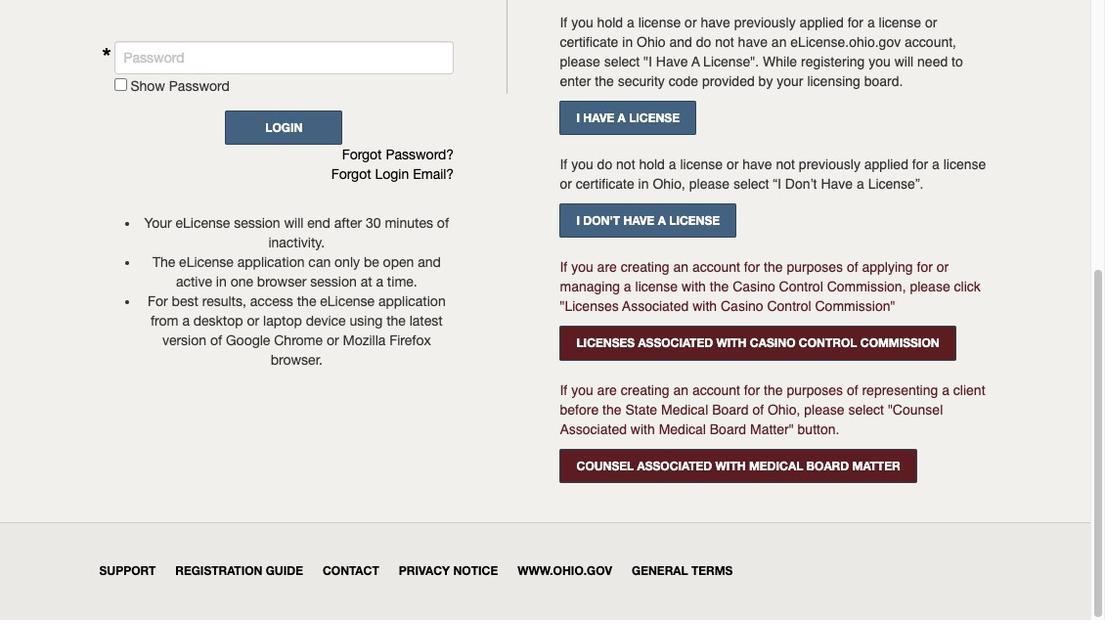 Task type: describe. For each thing, give the bounding box(es) containing it.
please inside 'if you do not hold a license or have not previously applied for a license or certificate in ohio, please select "i don't have a license".'
[[689, 176, 730, 192]]

firefox
[[389, 333, 431, 348]]

an for board
[[673, 382, 689, 398]]

time.
[[387, 274, 417, 290]]

representing
[[862, 382, 938, 398]]

not inside if you hold a license or have previously applied for a license or certificate in ohio and do not have an elicense.ohio.gov account, please select "i have a license". while registering you will need to enter the security code provided by your licensing board.
[[715, 34, 734, 50]]

1 vertical spatial forgot
[[331, 166, 371, 182]]

if for if you are creating an account for the purposes of applying for or managing a license with the casino control commission, please click "licenses associated with casino control commission"
[[560, 260, 568, 275]]

general terms link
[[632, 563, 733, 578]]

licenses associated with casino control commission button
[[560, 326, 956, 360]]

control inside 'button'
[[799, 336, 857, 350]]

license inside 'button'
[[629, 111, 680, 125]]

license inside button
[[669, 213, 720, 228]]

from
[[151, 313, 178, 329]]

0 vertical spatial control
[[779, 279, 823, 295]]

1 vertical spatial password
[[169, 78, 230, 94]]

privacy
[[399, 563, 450, 578]]

licensing
[[807, 73, 861, 89]]

privacy notice
[[399, 563, 498, 578]]

account for board
[[692, 382, 740, 398]]

0 horizontal spatial application
[[237, 254, 305, 270]]

contact link
[[323, 563, 379, 578]]

show
[[130, 78, 165, 94]]

1 horizontal spatial application
[[378, 293, 446, 309]]

creating for license
[[621, 260, 670, 275]]

i have a license button
[[560, 101, 696, 135]]

applied inside if you hold a license or have previously applied for a license or certificate in ohio and do not have an elicense.ohio.gov account, please select "i have a license". while registering you will need to enter the security code provided by your licensing board.
[[800, 15, 844, 30]]

counsel
[[577, 458, 634, 473]]

code
[[669, 73, 698, 89]]

google
[[226, 333, 270, 348]]

version
[[162, 333, 206, 348]]

do inside 'if you do not hold a license or have not previously applied for a license or certificate in ohio, please select "i don't have a license".'
[[597, 157, 612, 172]]

support link
[[99, 563, 156, 578]]

end
[[307, 215, 331, 231]]

if you hold a license or have previously applied for a license or certificate in ohio and do not have an elicense.ohio.gov account, please select "i have a license". while registering you will need to enter the security code provided by your licensing board.
[[560, 15, 963, 89]]

or inside the if you are creating an account for the purposes of applying for or managing a license with the casino control commission, please click "licenses associated with casino control commission"
[[937, 260, 949, 275]]

password?
[[386, 147, 454, 162]]

show password
[[127, 78, 230, 94]]

matter"
[[750, 421, 794, 437]]

open
[[383, 254, 414, 270]]

be
[[364, 254, 379, 270]]

board inside button
[[807, 458, 849, 473]]

1 vertical spatial elicense
[[179, 254, 234, 270]]

a
[[691, 54, 700, 70]]

your
[[144, 215, 172, 231]]

don't
[[583, 213, 620, 228]]

with down i don't have a license button
[[682, 279, 706, 295]]

security
[[618, 73, 665, 89]]

click
[[954, 279, 981, 295]]

the inside if you hold a license or have previously applied for a license or certificate in ohio and do not have an elicense.ohio.gov account, please select "i have a license". while registering you will need to enter the security code provided by your licensing board.
[[595, 73, 614, 89]]

if you are creating an account for the purposes of applying for or managing a license with the casino control commission, please click "licenses associated with casino control commission"
[[560, 260, 981, 314]]

associated inside if you are creating an account for the purposes of representing a client before the state medical board of ohio, please select "counsel associated with medical board matter" button.
[[560, 421, 627, 437]]

elicense.ohio.gov
[[791, 34, 901, 50]]

if for if you are creating an account for the purposes of representing a client before the state medical board of ohio, please select "counsel associated with medical board matter" button.
[[560, 382, 568, 398]]

button.
[[798, 421, 840, 437]]

for inside if you hold a license or have previously applied for a license or certificate in ohio and do not have an elicense.ohio.gov account, please select "i have a license". while registering you will need to enter the security code provided by your licensing board.
[[848, 15, 864, 30]]

2 vertical spatial elicense
[[320, 293, 375, 309]]

applying
[[862, 260, 913, 275]]

registration
[[175, 563, 263, 578]]

licenses associated with casino control commission
[[577, 336, 940, 350]]

browser.
[[271, 352, 323, 368]]

forgot login email? link
[[331, 164, 454, 184]]

please inside if you are creating an account for the purposes of representing a client before the state medical board of ohio, please select "counsel associated with medical board matter" button.
[[804, 401, 845, 417]]

an inside if you hold a license or have previously applied for a license or certificate in ohio and do not have an elicense.ohio.gov account, please select "i have a license". while registering you will need to enter the security code provided by your licensing board.
[[772, 34, 787, 50]]

licenses
[[577, 336, 635, 350]]

"i
[[773, 176, 781, 192]]

creating for state
[[621, 382, 670, 398]]

0 horizontal spatial not
[[616, 157, 635, 172]]

at
[[361, 274, 372, 290]]

if you are creating an account for the purposes of representing a client before the state medical board of ohio, please select "counsel associated with medical board matter" button.
[[560, 382, 985, 437]]

you for if you do not hold a license or have not previously applied for a license or certificate in ohio, please select "i don't have a license".
[[571, 157, 593, 172]]

license".
[[703, 54, 759, 70]]

after
[[334, 215, 362, 231]]

board.
[[864, 73, 903, 89]]

enter
[[560, 73, 591, 89]]

the
[[152, 254, 175, 270]]

have inside 'button'
[[583, 111, 614, 125]]

i don't have a license
[[577, 213, 720, 228]]

if for if you hold a license or have previously applied for a license or certificate in ohio and do not have an elicense.ohio.gov account, please select "i have a license". while registering you will need to enter the security code provided by your licensing board.
[[560, 15, 568, 30]]

access
[[250, 293, 293, 309]]

for up licenses associated with casino control commission
[[744, 260, 760, 275]]

for
[[148, 293, 168, 309]]

or up google
[[247, 313, 259, 329]]

counsel associated with medical board matter button
[[560, 448, 917, 483]]

associated inside 'button'
[[638, 336, 713, 350]]

if for if you do not hold a license or have not previously applied for a license or certificate in ohio, please select "i don't have a license".
[[560, 157, 568, 172]]

and inside the your elicense session will end after 30 minutes of inactivity. the elicense application can only be open and active in one browser session at a time. for best results, access the elicense application from a desktop or laptop device using the latest version of google chrome or mozilla firefox browser.
[[418, 254, 441, 270]]

0 vertical spatial forgot
[[342, 147, 382, 162]]

general terms
[[632, 563, 733, 578]]

email?
[[413, 166, 454, 182]]

casino inside 'button'
[[750, 336, 796, 350]]

are for before
[[597, 382, 617, 398]]

license inside the if you are creating an account for the purposes of applying for or managing a license with the casino control commission, please click "licenses associated with casino control commission"
[[635, 279, 678, 295]]

notice
[[453, 563, 498, 578]]

terms
[[691, 563, 733, 578]]

certificate inside if you hold a license or have previously applied for a license or certificate in ohio and do not have an elicense.ohio.gov account, please select "i have a license". while registering you will need to enter the security code provided by your licensing board.
[[560, 34, 619, 50]]

can
[[308, 254, 331, 270]]

browser
[[257, 274, 307, 290]]

counsel associated with medical board matter
[[577, 458, 900, 473]]

or up "a"
[[685, 15, 697, 30]]

previously inside if you hold a license or have previously applied for a license or certificate in ohio and do not have an elicense.ohio.gov account, please select "i have a license". while registering you will need to enter the security code provided by your licensing board.
[[734, 15, 796, 30]]

"licenses
[[560, 299, 619, 314]]

of right minutes
[[437, 215, 449, 231]]

a inside 'button'
[[618, 111, 626, 125]]

forgot password? forgot login email?
[[331, 147, 454, 182]]

or down 'provided'
[[727, 157, 739, 172]]

i have a license
[[577, 111, 680, 125]]

state
[[625, 401, 657, 417]]

for inside if you are creating an account for the purposes of representing a client before the state medical board of ohio, please select "counsel associated with medical board matter" button.
[[744, 382, 760, 398]]

and inside if you hold a license or have previously applied for a license or certificate in ohio and do not have an elicense.ohio.gov account, please select "i have a license". while registering you will need to enter the security code provided by your licensing board.
[[669, 34, 692, 50]]

general
[[632, 563, 688, 578]]

by
[[759, 73, 773, 89]]

managing
[[560, 279, 620, 295]]

account,
[[905, 34, 957, 50]]

select inside if you are creating an account for the purposes of representing a client before the state medical board of ohio, please select "counsel associated with medical board matter" button.
[[848, 401, 884, 417]]

certificate inside 'if you do not hold a license or have not previously applied for a license or certificate in ohio, please select "i don't have a license".'
[[576, 176, 634, 192]]

0 vertical spatial casino
[[733, 279, 775, 295]]

you for if you hold a license or have previously applied for a license or certificate in ohio and do not have an elicense.ohio.gov account, please select "i have a license". while registering you will need to enter the security code provided by your licensing board.
[[571, 15, 593, 30]]

i for i don't have a license
[[577, 213, 580, 228]]

0 horizontal spatial session
[[234, 215, 280, 231]]

registration guide link
[[175, 563, 303, 578]]

provided
[[702, 73, 755, 89]]



Task type: vqa. For each thing, say whether or not it's contained in the screenshot.
results,
yes



Task type: locate. For each thing, give the bounding box(es) containing it.
1 are from the top
[[597, 260, 617, 275]]

for up matter"
[[744, 382, 760, 398]]

elicense up using
[[320, 293, 375, 309]]

applied up the elicense.ohio.gov
[[800, 15, 844, 30]]

previously inside 'if you do not hold a license or have not previously applied for a license or certificate in ohio, please select "i don't have a license".'
[[799, 157, 861, 172]]

i
[[577, 111, 580, 125], [577, 213, 580, 228]]

1 vertical spatial i
[[577, 213, 580, 228]]

None button
[[225, 110, 343, 145]]

2 account from the top
[[692, 382, 740, 398]]

1 vertical spatial previously
[[799, 157, 861, 172]]

to
[[952, 54, 963, 70]]

1 vertical spatial session
[[310, 274, 357, 290]]

are
[[597, 260, 617, 275], [597, 382, 617, 398]]

not up "i on the top right of the page
[[776, 157, 795, 172]]

or up account,
[[925, 15, 937, 30]]

account inside if you are creating an account for the purposes of representing a client before the state medical board of ohio, please select "counsel associated with medical board matter" button.
[[692, 382, 740, 398]]

control up licenses associated with casino control commission
[[767, 299, 811, 314]]

1 horizontal spatial do
[[696, 34, 711, 50]]

account down i don't have a license button
[[692, 260, 740, 275]]

a inside if you are creating an account for the purposes of representing a client before the state medical board of ohio, please select "counsel associated with medical board matter" button.
[[942, 382, 950, 398]]

associated down 'state'
[[637, 458, 712, 473]]

you up enter
[[571, 15, 593, 30]]

if up before
[[560, 382, 568, 398]]

0 horizontal spatial hold
[[597, 15, 623, 30]]

0 vertical spatial i
[[577, 111, 580, 125]]

an down i don't have a license button
[[673, 260, 689, 275]]

registration guide
[[175, 563, 303, 578]]

0 vertical spatial do
[[696, 34, 711, 50]]

hold inside if you hold a license or have previously applied for a license or certificate in ohio and do not have an elicense.ohio.gov account, please select "i have a license". while registering you will need to enter the security code provided by your licensing board.
[[597, 15, 623, 30]]

0 vertical spatial are
[[597, 260, 617, 275]]

login
[[375, 166, 409, 182]]

your
[[777, 73, 803, 89]]

an for the
[[673, 260, 689, 275]]

associated inside button
[[637, 458, 712, 473]]

i for i have a license
[[577, 111, 580, 125]]

purposes
[[787, 260, 843, 275], [787, 382, 843, 398]]

0 vertical spatial ohio,
[[653, 176, 685, 192]]

do up "a"
[[696, 34, 711, 50]]

1 vertical spatial board
[[710, 421, 746, 437]]

in inside 'if you do not hold a license or have not previously applied for a license or certificate in ohio, please select "i don't have a license".'
[[638, 176, 649, 192]]

are for managing
[[597, 260, 617, 275]]

previously
[[734, 15, 796, 30], [799, 157, 861, 172]]

hold inside 'if you do not hold a license or have not previously applied for a license or certificate in ohio, please select "i don't have a license".'
[[639, 157, 665, 172]]

laptop
[[263, 313, 302, 329]]

with up licenses associated with casino control commission
[[693, 299, 717, 314]]

of left representing
[[847, 382, 858, 398]]

purposes up button.
[[787, 382, 843, 398]]

with down 'state'
[[631, 421, 655, 437]]

select down representing
[[848, 401, 884, 417]]

one
[[230, 274, 253, 290]]

you
[[571, 15, 593, 30], [869, 54, 891, 70], [571, 157, 593, 172], [571, 260, 593, 275], [571, 382, 593, 398]]

0 vertical spatial certificate
[[560, 34, 619, 50]]

have
[[656, 54, 688, 70], [821, 176, 853, 192]]

desktop
[[193, 313, 243, 329]]

0 horizontal spatial do
[[597, 157, 612, 172]]

creating
[[621, 260, 670, 275], [621, 382, 670, 398]]

0 vertical spatial session
[[234, 215, 280, 231]]

will up board.
[[895, 54, 914, 70]]

control up commission"
[[779, 279, 823, 295]]

an down licenses associated with casino control commission 'button'
[[673, 382, 689, 398]]

2 horizontal spatial select
[[848, 401, 884, 417]]

1 vertical spatial account
[[692, 382, 740, 398]]

you for if you are creating an account for the purposes of applying for or managing a license with the casino control commission, please click "licenses associated with casino control commission"
[[571, 260, 593, 275]]

a inside button
[[658, 213, 666, 228]]

2 vertical spatial board
[[807, 458, 849, 473]]

hold
[[597, 15, 623, 30], [639, 157, 665, 172]]

in inside if you hold a license or have previously applied for a license or certificate in ohio and do not have an elicense.ohio.gov account, please select "i have a license". while registering you will need to enter the security code provided by your licensing board.
[[622, 34, 633, 50]]

1 horizontal spatial will
[[895, 54, 914, 70]]

or down device
[[327, 333, 339, 348]]

of up matter"
[[752, 401, 764, 417]]

ohio
[[637, 34, 666, 50]]

session up the inactivity.
[[234, 215, 280, 231]]

previously up "don't"
[[799, 157, 861, 172]]

select inside if you hold a license or have previously applied for a license or certificate in ohio and do not have an elicense.ohio.gov account, please select "i have a license". while registering you will need to enter the security code provided by your licensing board.
[[604, 54, 640, 70]]

0 vertical spatial hold
[[597, 15, 623, 30]]

1 horizontal spatial not
[[715, 34, 734, 50]]

password up show
[[124, 50, 184, 65]]

2 vertical spatial an
[[673, 382, 689, 398]]

matter
[[852, 458, 900, 473]]

1 horizontal spatial and
[[669, 34, 692, 50]]

please up button.
[[804, 401, 845, 417]]

0 vertical spatial board
[[712, 401, 749, 417]]

if inside if you hold a license or have previously applied for a license or certificate in ohio and do not have an elicense.ohio.gov account, please select "i have a license". while registering you will need to enter the security code provided by your licensing board.
[[560, 15, 568, 30]]

1 horizontal spatial ohio,
[[768, 401, 800, 417]]

only
[[335, 254, 360, 270]]

elicense
[[176, 215, 230, 231], [179, 254, 234, 270], [320, 293, 375, 309]]

medical right 'state'
[[661, 401, 708, 417]]

ohio, up matter"
[[768, 401, 800, 417]]

1 vertical spatial and
[[418, 254, 441, 270]]

an up while
[[772, 34, 787, 50]]

license down 'if you do not hold a license or have not previously applied for a license or certificate in ohio, please select "i don't have a license".'
[[669, 213, 720, 228]]

medical inside button
[[749, 458, 803, 473]]

hold up the security
[[597, 15, 623, 30]]

previously up while
[[734, 15, 796, 30]]

you for if you are creating an account for the purposes of representing a client before the state medical board of ohio, please select "counsel associated with medical board matter" button.
[[571, 382, 593, 398]]

creating inside if you are creating an account for the purposes of representing a client before the state medical board of ohio, please select "counsel associated with medical board matter" button.
[[621, 382, 670, 398]]

medical down matter"
[[749, 458, 803, 473]]

for right 'applying'
[[917, 260, 933, 275]]

associated down before
[[560, 421, 627, 437]]

if inside if you are creating an account for the purposes of representing a client before the state medical board of ohio, please select "counsel associated with medical board matter" button.
[[560, 382, 568, 398]]

30
[[366, 215, 381, 231]]

2 vertical spatial medical
[[749, 458, 803, 473]]

need
[[917, 54, 948, 70]]

session
[[234, 215, 280, 231], [310, 274, 357, 290]]

have up code
[[656, 54, 688, 70]]

1 purposes from the top
[[787, 260, 843, 275]]

using
[[350, 313, 383, 329]]

active
[[176, 274, 212, 290]]

0 vertical spatial creating
[[621, 260, 670, 275]]

0 vertical spatial have
[[656, 54, 688, 70]]

3 if from the top
[[560, 260, 568, 275]]

www.ohio.gov
[[518, 563, 612, 578]]

license".
[[868, 176, 924, 192]]

in inside the your elicense session will end after 30 minutes of inactivity. the elicense application can only be open and active in one browser session at a time. for best results, access the elicense application from a desktop or laptop device using the latest version of google chrome or mozilla firefox browser.
[[216, 274, 227, 290]]

mozilla
[[343, 333, 386, 348]]

2 i from the top
[[577, 213, 580, 228]]

with inside 'button'
[[716, 336, 747, 350]]

associated up licenses at bottom
[[622, 299, 689, 314]]

certificate up "don't"
[[576, 176, 634, 192]]

elicense up active
[[179, 254, 234, 270]]

please inside if you hold a license or have previously applied for a license or certificate in ohio and do not have an elicense.ohio.gov account, please select "i have a license". while registering you will need to enter the security code provided by your licensing board.
[[560, 54, 600, 70]]

www.ohio.gov link
[[518, 563, 612, 578]]

0 vertical spatial password
[[124, 50, 184, 65]]

will inside the your elicense session will end after 30 minutes of inactivity. the elicense application can only be open and active in one browser session at a time. for best results, access the elicense application from a desktop or laptop device using the latest version of google chrome or mozilla firefox browser.
[[284, 215, 304, 231]]

0 vertical spatial purposes
[[787, 260, 843, 275]]

1 i from the top
[[577, 111, 580, 125]]

an inside the if you are creating an account for the purposes of applying for or managing a license with the casino control commission, please click "licenses associated with casino control commission"
[[673, 260, 689, 275]]

do down i have a license 'button'
[[597, 157, 612, 172]]

forgot up login
[[342, 147, 382, 162]]

0 vertical spatial an
[[772, 34, 787, 50]]

please inside the if you are creating an account for the purposes of applying for or managing a license with the casino control commission, please click "licenses associated with casino control commission"
[[910, 279, 950, 295]]

0 horizontal spatial in
[[216, 274, 227, 290]]

1 vertical spatial purposes
[[787, 382, 843, 398]]

an
[[772, 34, 787, 50], [673, 260, 689, 275], [673, 382, 689, 398]]

with down if you are creating an account for the purposes of representing a client before the state medical board of ohio, please select "counsel associated with medical board matter" button.
[[715, 458, 746, 473]]

board
[[712, 401, 749, 417], [710, 421, 746, 437], [807, 458, 849, 473]]

privacy notice link
[[399, 563, 498, 578]]

your elicense session will end after 30 minutes of inactivity. the elicense application can only be open and active in one browser session at a time. for best results, access the elicense application from a desktop or laptop device using the latest version of google chrome or mozilla firefox browser.
[[144, 215, 449, 368]]

0 vertical spatial medical
[[661, 401, 708, 417]]

have inside 'if you do not hold a license or have not previously applied for a license or certificate in ohio, please select "i don't have a license".'
[[821, 176, 853, 192]]

and right open at top left
[[418, 254, 441, 270]]

are inside the if you are creating an account for the purposes of applying for or managing a license with the casino control commission, please click "licenses associated with casino control commission"
[[597, 260, 617, 275]]

in left ohio
[[622, 34, 633, 50]]

and up "a"
[[669, 34, 692, 50]]

2 vertical spatial control
[[799, 336, 857, 350]]

ohio, inside if you are creating an account for the purposes of representing a client before the state medical board of ohio, please select "counsel associated with medical board matter" button.
[[768, 401, 800, 417]]

0 vertical spatial account
[[692, 260, 740, 275]]

2 vertical spatial select
[[848, 401, 884, 417]]

select left "i on the top right of the page
[[733, 176, 769, 192]]

commission,
[[827, 279, 906, 295]]

with inside button
[[715, 458, 746, 473]]

session down only
[[310, 274, 357, 290]]

1 vertical spatial application
[[378, 293, 446, 309]]

forgot left login
[[331, 166, 371, 182]]

commission
[[860, 336, 940, 350]]

results,
[[202, 293, 246, 309]]

guide
[[266, 563, 303, 578]]

ohio,
[[653, 176, 685, 192], [768, 401, 800, 417]]

do inside if you hold a license or have previously applied for a license or certificate in ohio and do not have an elicense.ohio.gov account, please select "i have a license". while registering you will need to enter the security code provided by your licensing board.
[[696, 34, 711, 50]]

application
[[237, 254, 305, 270], [378, 293, 446, 309]]

2 are from the top
[[597, 382, 617, 398]]

2 purposes from the top
[[787, 382, 843, 398]]

2 horizontal spatial not
[[776, 157, 795, 172]]

password right show
[[169, 78, 230, 94]]

casino
[[733, 279, 775, 295], [721, 299, 763, 314], [750, 336, 796, 350]]

1 if from the top
[[560, 15, 568, 30]]

for
[[848, 15, 864, 30], [912, 157, 928, 172], [744, 260, 760, 275], [917, 260, 933, 275], [744, 382, 760, 398]]

1 vertical spatial will
[[284, 215, 304, 231]]

1 horizontal spatial hold
[[639, 157, 665, 172]]

contact
[[323, 563, 379, 578]]

have right "don't"
[[821, 176, 853, 192]]

select inside 'if you do not hold a license or have not previously applied for a license or certificate in ohio, please select "i don't have a license".'
[[733, 176, 769, 192]]

of inside the if you are creating an account for the purposes of applying for or managing a license with the casino control commission, please click "licenses associated with casino control commission"
[[847, 260, 858, 275]]

1 horizontal spatial previously
[[799, 157, 861, 172]]

before
[[560, 401, 599, 417]]

applied up license".
[[864, 157, 909, 172]]

control down commission"
[[799, 336, 857, 350]]

registering
[[801, 54, 865, 70]]

2 vertical spatial in
[[216, 274, 227, 290]]

1 horizontal spatial session
[[310, 274, 357, 290]]

0 vertical spatial and
[[669, 34, 692, 50]]

1 vertical spatial medical
[[659, 421, 706, 437]]

minutes
[[385, 215, 433, 231]]

0 horizontal spatial will
[[284, 215, 304, 231]]

2 if from the top
[[560, 157, 568, 172]]

if down i have a license 'button'
[[560, 157, 568, 172]]

applied inside 'if you do not hold a license or have not previously applied for a license or certificate in ohio, please select "i don't have a license".'
[[864, 157, 909, 172]]

1 horizontal spatial in
[[622, 34, 633, 50]]

if you do not hold a license or have not previously applied for a license or certificate in ohio, please select "i don't have a license".
[[560, 157, 986, 192]]

medical up counsel associated with medical board matter
[[659, 421, 706, 437]]

0 horizontal spatial previously
[[734, 15, 796, 30]]

0 horizontal spatial applied
[[800, 15, 844, 30]]

of up the "commission,"
[[847, 260, 858, 275]]

if
[[560, 15, 568, 30], [560, 157, 568, 172], [560, 260, 568, 275], [560, 382, 568, 398]]

0 horizontal spatial and
[[418, 254, 441, 270]]

you up board.
[[869, 54, 891, 70]]

best
[[172, 293, 198, 309]]

1 horizontal spatial applied
[[864, 157, 909, 172]]

4 if from the top
[[560, 382, 568, 398]]

creating inside the if you are creating an account for the purposes of applying for or managing a license with the casino control commission, please click "licenses associated with casino control commission"
[[621, 260, 670, 275]]

0 vertical spatial application
[[237, 254, 305, 270]]

1 vertical spatial have
[[821, 176, 853, 192]]

2 horizontal spatial in
[[638, 176, 649, 192]]

purposes inside the if you are creating an account for the purposes of applying for or managing a license with the casino control commission, please click "licenses associated with casino control commission"
[[787, 260, 843, 275]]

license
[[629, 111, 680, 125], [669, 213, 720, 228]]

purposes for please
[[787, 382, 843, 398]]

"i
[[644, 54, 652, 70]]

0 vertical spatial previously
[[734, 15, 796, 30]]

control
[[779, 279, 823, 295], [767, 299, 811, 314], [799, 336, 857, 350]]

or right 'applying'
[[937, 260, 949, 275]]

purposes up the "commission,"
[[787, 260, 843, 275]]

are up managing
[[597, 260, 617, 275]]

please up enter
[[560, 54, 600, 70]]

ohio, inside 'if you do not hold a license or have not previously applied for a license or certificate in ohio, please select "i don't have a license".'
[[653, 176, 685, 192]]

if up managing
[[560, 260, 568, 275]]

Password password field
[[114, 41, 454, 74]]

1 vertical spatial in
[[638, 176, 649, 192]]

0 horizontal spatial select
[[604, 54, 640, 70]]

0 vertical spatial applied
[[800, 15, 844, 30]]

"counsel
[[888, 401, 943, 417]]

license down the security
[[629, 111, 680, 125]]

if inside 'if you do not hold a license or have not previously applied for a license or certificate in ohio, please select "i don't have a license".'
[[560, 157, 568, 172]]

inactivity.
[[268, 235, 325, 250]]

purposes inside if you are creating an account for the purposes of representing a client before the state medical board of ohio, please select "counsel associated with medical board matter" button.
[[787, 382, 843, 398]]

1 vertical spatial applied
[[864, 157, 909, 172]]

if inside the if you are creating an account for the purposes of applying for or managing a license with the casino control commission, please click "licenses associated with casino control commission"
[[560, 260, 568, 275]]

purposes for commission,
[[787, 260, 843, 275]]

0 horizontal spatial ohio,
[[653, 176, 685, 192]]

forgot
[[342, 147, 382, 162], [331, 166, 371, 182]]

creating down i don't have a license button
[[621, 260, 670, 275]]

hold down i have a license 'button'
[[639, 157, 665, 172]]

while
[[763, 54, 797, 70]]

1 vertical spatial select
[[733, 176, 769, 192]]

device
[[306, 313, 346, 329]]

account down licenses associated with casino control commission 'button'
[[692, 382, 740, 398]]

you inside the if you are creating an account for the purposes of applying for or managing a license with the casino control commission, please click "licenses associated with casino control commission"
[[571, 260, 593, 275]]

i down enter
[[577, 111, 580, 125]]

for up the elicense.ohio.gov
[[848, 15, 864, 30]]

elicense right your
[[176, 215, 230, 231]]

1 vertical spatial license
[[669, 213, 720, 228]]

i inside button
[[577, 213, 580, 228]]

associated inside the if you are creating an account for the purposes of applying for or managing a license with the casino control commission, please click "licenses associated with casino control commission"
[[622, 299, 689, 314]]

have inside button
[[623, 213, 655, 228]]

1 horizontal spatial select
[[733, 176, 769, 192]]

with inside if you are creating an account for the purposes of representing a client before the state medical board of ohio, please select "counsel associated with medical board matter" button.
[[631, 421, 655, 437]]

1 vertical spatial creating
[[621, 382, 670, 398]]

not up license".
[[715, 34, 734, 50]]

for up license".
[[912, 157, 928, 172]]

you up managing
[[571, 260, 593, 275]]

0 vertical spatial license
[[629, 111, 680, 125]]

if up enter
[[560, 15, 568, 30]]

1 vertical spatial hold
[[639, 157, 665, 172]]

1 creating from the top
[[621, 260, 670, 275]]

ohio, up i don't have a license
[[653, 176, 685, 192]]

None checkbox
[[114, 78, 127, 91]]

certificate up enter
[[560, 34, 619, 50]]

1 vertical spatial ohio,
[[768, 401, 800, 417]]

1 vertical spatial do
[[597, 157, 612, 172]]

0 vertical spatial elicense
[[176, 215, 230, 231]]

in up i don't have a license
[[638, 176, 649, 192]]

application up "browser"
[[237, 254, 305, 270]]

please left click
[[910, 279, 950, 295]]

support
[[99, 563, 156, 578]]

or
[[685, 15, 697, 30], [925, 15, 937, 30], [727, 157, 739, 172], [560, 176, 572, 192], [937, 260, 949, 275], [247, 313, 259, 329], [327, 333, 339, 348]]

associated
[[622, 299, 689, 314], [638, 336, 713, 350], [560, 421, 627, 437], [637, 458, 712, 473]]

of down the desktop
[[210, 333, 222, 348]]

0 vertical spatial select
[[604, 54, 640, 70]]

an inside if you are creating an account for the purposes of representing a client before the state medical board of ohio, please select "counsel associated with medical board matter" button.
[[673, 382, 689, 398]]

a inside the if you are creating an account for the purposes of applying for or managing a license with the casino control commission, please click "licenses associated with casino control commission"
[[624, 279, 631, 295]]

please
[[560, 54, 600, 70], [689, 176, 730, 192], [910, 279, 950, 295], [804, 401, 845, 417]]

0 vertical spatial will
[[895, 54, 914, 70]]

will inside if you hold a license or have previously applied for a license or certificate in ohio and do not have an elicense.ohio.gov account, please select "i have a license". while registering you will need to enter the security code provided by your licensing board.
[[895, 54, 914, 70]]

of
[[437, 215, 449, 231], [847, 260, 858, 275], [210, 333, 222, 348], [847, 382, 858, 398], [752, 401, 764, 417]]

1 account from the top
[[692, 260, 740, 275]]

application down time. on the top of page
[[378, 293, 446, 309]]

commission"
[[815, 299, 895, 314]]

select left "i
[[604, 54, 640, 70]]

you inside 'if you do not hold a license or have not previously applied for a license or certificate in ohio, please select "i don't have a license".'
[[571, 157, 593, 172]]

i left "don't"
[[577, 213, 580, 228]]

0 vertical spatial in
[[622, 34, 633, 50]]

you inside if you are creating an account for the purposes of representing a client before the state medical board of ohio, please select "counsel associated with medical board matter" button.
[[571, 382, 593, 398]]

don't
[[785, 176, 817, 192]]

have inside 'if you do not hold a license or have not previously applied for a license or certificate in ohio, please select "i don't have a license".'
[[743, 157, 772, 172]]

with down the if you are creating an account for the purposes of applying for or managing a license with the casino control commission, please click "licenses associated with casino control commission"
[[716, 336, 747, 350]]

associated right licenses at bottom
[[638, 336, 713, 350]]

will up the inactivity.
[[284, 215, 304, 231]]

account inside the if you are creating an account for the purposes of applying for or managing a license with the casino control commission, please click "licenses associated with casino control commission"
[[692, 260, 740, 275]]

are inside if you are creating an account for the purposes of representing a client before the state medical board of ohio, please select "counsel associated with medical board matter" button.
[[597, 382, 617, 398]]

1 vertical spatial certificate
[[576, 176, 634, 192]]

i don't have a license button
[[560, 204, 737, 238]]

for inside 'if you do not hold a license or have not previously applied for a license or certificate in ohio, please select "i don't have a license".'
[[912, 157, 928, 172]]

creating up 'state'
[[621, 382, 670, 398]]

1 vertical spatial control
[[767, 299, 811, 314]]

i inside 'button'
[[577, 111, 580, 125]]

are up before
[[597, 382, 617, 398]]

you up before
[[571, 382, 593, 398]]

in up the results,
[[216, 274, 227, 290]]

account for the
[[692, 260, 740, 275]]

1 vertical spatial are
[[597, 382, 617, 398]]

please left "i on the top right of the page
[[689, 176, 730, 192]]

you up "don't"
[[571, 157, 593, 172]]

0 horizontal spatial have
[[656, 54, 688, 70]]

1 vertical spatial casino
[[721, 299, 763, 314]]

2 creating from the top
[[621, 382, 670, 398]]

not down i have a license 'button'
[[616, 157, 635, 172]]

or up i don't have a license button
[[560, 176, 572, 192]]

1 vertical spatial an
[[673, 260, 689, 275]]

2 vertical spatial casino
[[750, 336, 796, 350]]

1 horizontal spatial have
[[821, 176, 853, 192]]

have inside if you hold a license or have previously applied for a license or certificate in ohio and do not have an elicense.ohio.gov account, please select "i have a license". while registering you will need to enter the security code provided by your licensing board.
[[656, 54, 688, 70]]

applied
[[800, 15, 844, 30], [864, 157, 909, 172]]

forgot password? link
[[342, 145, 454, 164]]

client
[[953, 382, 985, 398]]

latest
[[410, 313, 443, 329]]



